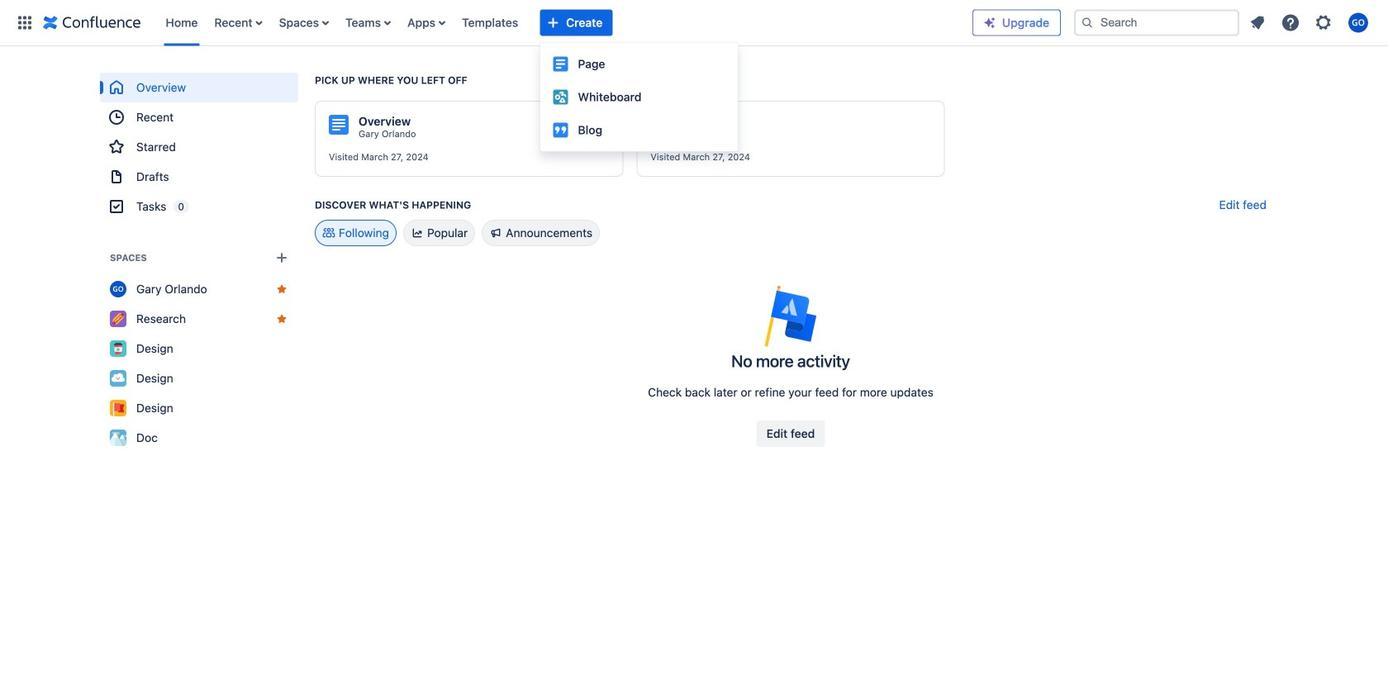 Task type: describe. For each thing, give the bounding box(es) containing it.
search image
[[1081, 16, 1094, 29]]

0 horizontal spatial group
[[100, 73, 298, 221]]

Search field
[[1074, 10, 1239, 36]]

1 horizontal spatial group
[[540, 43, 738, 152]]



Task type: vqa. For each thing, say whether or not it's contained in the screenshot.
Sidebar element
no



Task type: locate. For each thing, give the bounding box(es) containing it.
help icon image
[[1281, 13, 1301, 33]]

appswitcher icon image
[[15, 13, 35, 33]]

None search field
[[1074, 10, 1239, 36]]

1 vertical spatial unstar this space image
[[275, 312, 288, 326]]

your profile and preferences image
[[1349, 13, 1368, 33]]

0 horizontal spatial list
[[157, 0, 973, 46]]

create a space image
[[272, 248, 292, 268]]

unstar this space image
[[275, 283, 288, 296], [275, 312, 288, 326]]

1 unstar this space image from the top
[[275, 283, 288, 296]]

notification icon image
[[1248, 13, 1268, 33]]

settings icon image
[[1314, 13, 1334, 33]]

button group group
[[757, 421, 825, 447]]

premium image
[[983, 16, 997, 29]]

banner
[[0, 0, 1388, 46]]

list for premium image
[[1243, 8, 1378, 38]]

group
[[540, 43, 738, 152], [100, 73, 298, 221]]

2 unstar this space image from the top
[[275, 312, 288, 326]]

list for appswitcher icon
[[157, 0, 973, 46]]

confluence image
[[43, 13, 141, 33], [43, 13, 141, 33]]

list
[[157, 0, 973, 46], [1243, 8, 1378, 38]]

1 horizontal spatial list
[[1243, 8, 1378, 38]]

0 vertical spatial unstar this space image
[[275, 283, 288, 296]]

global element
[[10, 0, 973, 46]]



